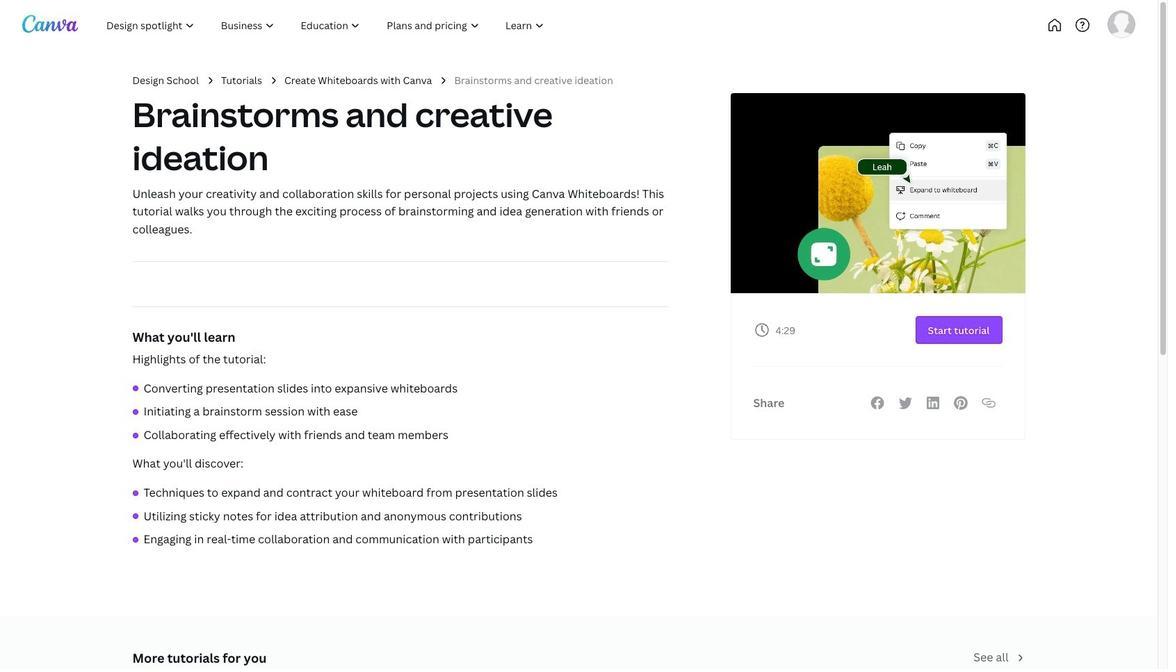Task type: vqa. For each thing, say whether or not it's contained in the screenshot.
Brainstorms And Creative Ideation Image
yes



Task type: describe. For each thing, give the bounding box(es) containing it.
brainstorms and creative ideation image
[[731, 93, 1026, 294]]

top level navigation element
[[95, 11, 604, 39]]



